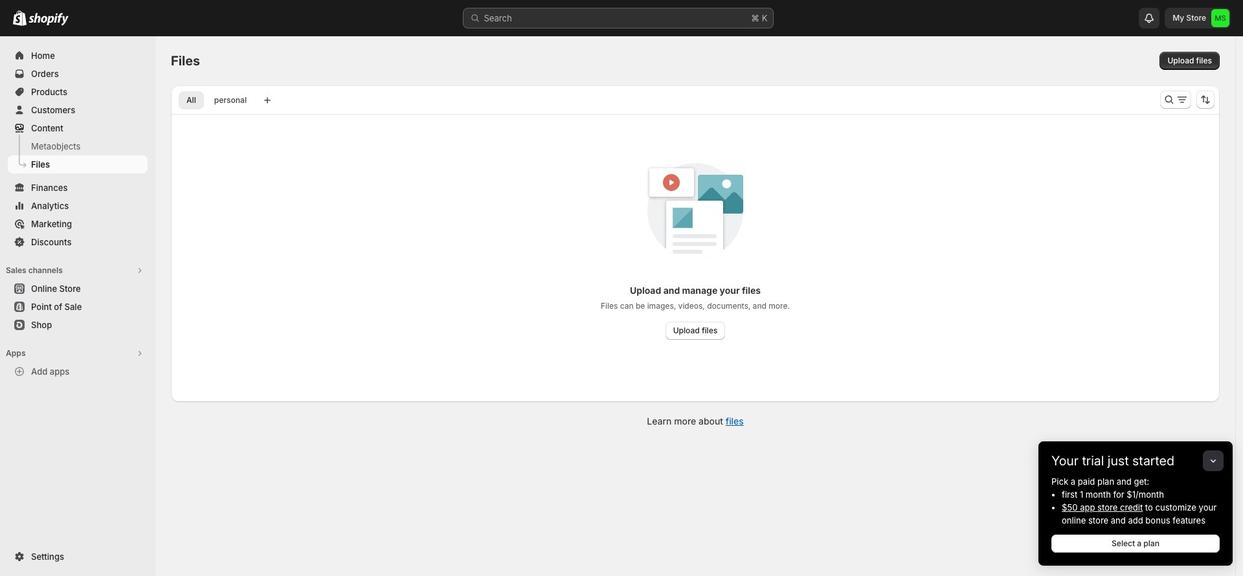 Task type: vqa. For each thing, say whether or not it's contained in the screenshot.
My Store icon
yes



Task type: locate. For each thing, give the bounding box(es) containing it.
shopify image
[[28, 13, 69, 26]]

my store image
[[1211, 9, 1229, 27]]

tab list
[[176, 91, 257, 109]]

shopify image
[[13, 10, 27, 26]]



